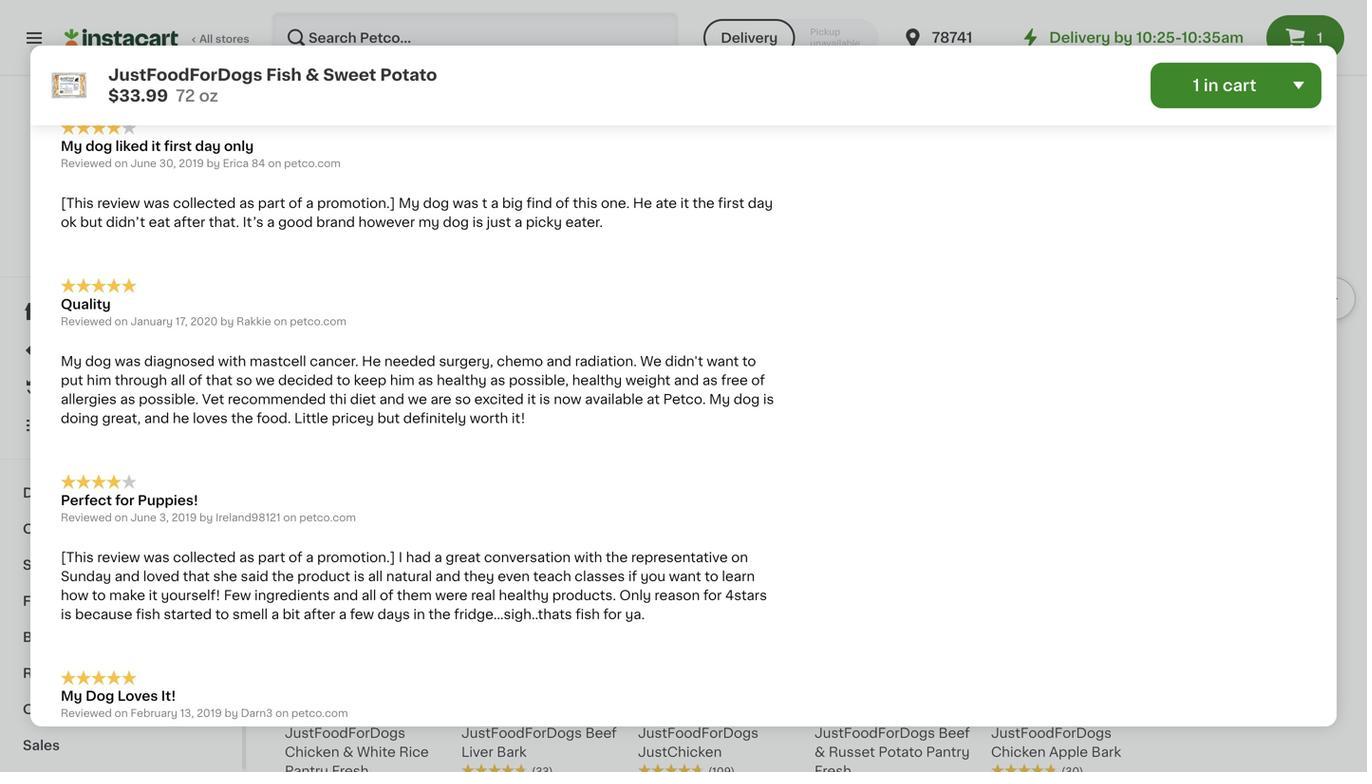 Task type: vqa. For each thing, say whether or not it's contained in the screenshot.
'Potato' in 36 JustFoodForDogs Beef & Russet Potato
yes



Task type: describe. For each thing, give the bounding box(es) containing it.
service type group
[[704, 19, 879, 57]]

dog down free at the right of page
[[734, 393, 760, 406]]

45
[[310, 702, 324, 713]]

food.
[[257, 412, 291, 425]]

1 vertical spatial for
[[704, 589, 722, 602]]

at
[[647, 393, 660, 406]]

1 vertical spatial all
[[368, 570, 383, 583]]

0 vertical spatial so
[[236, 374, 252, 387]]

a right 'it's'
[[267, 216, 275, 229]]

just
[[487, 216, 511, 229]]

2019 inside the perfect for puppies! reviewed on june 3, 2019 by ireland98121 on petco.com
[[172, 512, 197, 523]]

recommended
[[228, 393, 326, 406]]

2019 inside my dog loves it! reviewed on february 13, 2019 by darn3 on petco.com
[[197, 708, 222, 719]]

3,
[[159, 512, 169, 523]]

only
[[224, 140, 254, 153]]

deals link
[[11, 331, 231, 369]]

petco
[[101, 189, 141, 202]]

& for justfoodfordogs chicken & white rice
[[520, 379, 530, 393]]

justfoodfordogs beef & russet potato pantry fresh button
[[815, 530, 977, 772]]

classes
[[575, 570, 625, 583]]

on right 84 at the left of page
[[268, 158, 282, 169]]

72 oz., 2 total options
[[285, 416, 399, 426]]

said
[[241, 570, 269, 583]]

7
[[296, 701, 308, 721]]

to up because
[[92, 589, 106, 602]]

and up the petco.
[[674, 374, 699, 387]]

representative
[[632, 551, 728, 564]]

learn
[[722, 570, 755, 583]]

dog inside 'my dog liked it first day only reviewed on june 30, 2019 by erica 84 on petco.com'
[[86, 140, 112, 153]]

product group containing 31
[[638, 164, 800, 447]]

2020
[[190, 316, 218, 327]]

of up days
[[380, 589, 394, 602]]

pantry for chicken
[[285, 765, 329, 772]]

i
[[399, 551, 403, 564]]

2 add button from the left
[[544, 536, 617, 570]]

june inside the perfect for puppies! reviewed on june 3, 2019 by ireland98121 on petco.com
[[131, 512, 157, 523]]

1 in cart field
[[1151, 63, 1322, 108]]

small pets
[[23, 559, 95, 572]]

$
[[289, 702, 296, 713]]

excited
[[475, 393, 524, 406]]

a left bit
[[271, 608, 279, 621]]

rice for justfoodfordogs chicken & white rice pantry fresh
[[399, 746, 429, 759]]

quality reviewed on january 17, 2020 by rakkie on petco.com
[[61, 298, 347, 327]]

chicken for justfoodfordogs chicken & white rice pantry fresh
[[285, 746, 340, 759]]

fish inside justfoodfordogs fish & sweet potato $33.99 72 oz
[[266, 67, 302, 83]]

on right 'rakkie'
[[274, 316, 287, 327]]

cats link
[[11, 511, 231, 547]]

dog up my
[[423, 197, 449, 210]]

natural
[[386, 570, 432, 583]]

and up options
[[380, 393, 405, 406]]

[this review was collected as part of a promotion.] i had a great conversation with the representative on sunday and loved that she said the product is all natural and they even teach classes if you want to learn how to make it yourself! few ingredients and all of them were real healthy products. only reason for 4stars is because fish started to smell a bit after a few days in the fridge...sigh..thats fish for ya.
[[61, 551, 768, 621]]

justfoodfordogs for justfoodfordogs justchicken
[[638, 727, 759, 740]]

13,
[[180, 708, 194, 719]]

loved
[[143, 570, 180, 583]]

1 add button from the left
[[367, 536, 441, 570]]

shop link
[[11, 293, 231, 331]]

mastcell
[[250, 355, 306, 368]]

a up product
[[306, 551, 314, 564]]

it right put
[[83, 381, 93, 394]]

is right whole
[[764, 393, 775, 406]]

the inside the [this review was collected as part of a promotion.] my dog was t a big find of this one. he ate it the first day ok but didn't eat after that. it's a good brand however my dog is just a picky eater.
[[693, 197, 715, 210]]

the up ingredients
[[272, 570, 294, 583]]

of right free at the right of page
[[752, 374, 766, 387]]

72 inside item carousel region
[[285, 416, 298, 426]]

pantry for beef
[[927, 746, 970, 759]]

beef inside 36 justfoodfordogs beef & russet potato
[[409, 360, 440, 374]]

in inside [this review was collected as part of a promotion.] i had a great conversation with the representative on sunday and loved that she said the product is all natural and they even teach classes if you want to learn how to make it yourself! few ingredients and all of them were real healthy products. only reason for 4stars is because fish started to smell a bit after a few days in the fridge...sigh..thats fish for ya.
[[414, 608, 425, 621]]

how
[[61, 589, 89, 602]]

definitely
[[404, 412, 467, 425]]

sweet
[[323, 67, 377, 83]]

all
[[199, 34, 213, 44]]

ireland98121
[[216, 512, 281, 523]]

after inside [this review was collected as part of a promotion.] i had a great conversation with the representative on sunday and loved that she said the product is all natural and they even teach classes if you want to learn how to make it yourself! few ingredients and all of them were real healthy products. only reason for 4stars is because fish started to smell a bit after a few days in the fridge...sigh..thats fish for ya.
[[304, 608, 336, 621]]

petco.com inside the perfect for puppies! reviewed on june 3, 2019 by ireland98121 on petco.com
[[299, 512, 356, 523]]

my
[[419, 216, 440, 229]]

reviewed inside my dog loves it! reviewed on february 13, 2019 by darn3 on petco.com
[[61, 708, 112, 719]]

1 for 1 in cart
[[1194, 77, 1201, 94]]

72 inside justfoodfordogs fish & sweet potato $33.99 72 oz
[[176, 88, 195, 104]]

justfoodfordogs inside 31 justfoodfordogs turkey & whole wheat macaroni
[[638, 360, 759, 374]]

was for only
[[144, 197, 170, 210]]

& for justfoodfordogs beef & russet potato pantry fresh
[[815, 746, 826, 759]]

it!
[[161, 690, 176, 703]]

a left the few
[[339, 608, 347, 621]]

30,
[[159, 158, 176, 169]]

part for perfect for puppies!
[[258, 551, 285, 564]]

0 horizontal spatial fish
[[23, 595, 51, 608]]

perfect for puppies! reviewed on june 3, 2019 by ireland98121 on petco.com
[[61, 494, 356, 523]]

total
[[330, 416, 355, 426]]

instacart logo image
[[65, 27, 179, 49]]

t
[[482, 197, 488, 210]]

puppies!
[[138, 494, 198, 507]]

beef for justfoodfordogs beef & russet potato pantry fresh
[[939, 727, 971, 740]]

is inside the [this review was collected as part of a promotion.] my dog was t a big find of this one. he ate it the first day ok but didn't eat after that. it's a good brand however my dog is just a picky eater.
[[473, 216, 484, 229]]

add for 2nd add button from the right
[[404, 546, 431, 559]]

product group containing 36
[[285, 164, 446, 451]]

after inside the [this review was collected as part of a promotion.] my dog was t a big find of this one. he ate it the first day ok but didn't eat after that. it's a good brand however my dog is just a picky eater.
[[174, 216, 205, 229]]

want inside [this review was collected as part of a promotion.] i had a great conversation with the representative on sunday and loved that she said the product is all natural and they even teach classes if you want to learn how to make it yourself! few ingredients and all of them were real healthy products. only reason for 4stars is because fish started to smell a bit after a few days in the fridge...sigh..thats fish for ya.
[[669, 570, 702, 583]]

vet
[[202, 393, 224, 406]]

item carousel region
[[285, 156, 1357, 460]]

dog right my
[[443, 216, 469, 229]]

as left free at the right of page
[[703, 374, 718, 387]]

product group containing 7
[[285, 530, 446, 772]]

a right had
[[435, 551, 443, 564]]

of down diagnosed
[[189, 374, 203, 387]]

of up good
[[289, 197, 303, 210]]

petco.com inside my dog loves it! reviewed on february 13, 2019 by darn3 on petco.com
[[292, 708, 348, 719]]

more
[[114, 703, 150, 716]]

again
[[96, 381, 134, 394]]

the up classes
[[606, 551, 628, 564]]

big
[[502, 197, 523, 210]]

justfoodfordogs for justfoodfordogs fish & sweet potato $33.99 72 oz
[[108, 67, 263, 83]]

& for justfoodfordogs fish & sweet potato $33.99 72 oz
[[306, 67, 320, 83]]

31
[[649, 335, 671, 355]]

everyday store prices link
[[57, 209, 186, 224]]

see more
[[61, 61, 111, 71]]

on left 7
[[276, 708, 289, 719]]

justchicken
[[638, 746, 722, 759]]

conversation
[[484, 551, 571, 564]]

she
[[213, 570, 237, 583]]

buy it again link
[[11, 369, 231, 407]]

more
[[84, 61, 111, 71]]

that inside [this review was collected as part of a promotion.] i had a great conversation with the representative on sunday and loved that she said the product is all natural and they even teach classes if you want to learn how to make it yourself! few ingredients and all of them were real healthy products. only reason for 4stars is because fish started to smell a bit after a few days in the fridge...sigh..thats fish for ya.
[[183, 570, 210, 583]]

was for 3,
[[144, 551, 170, 564]]

justfoodfordogs for justfoodfordogs chicken & white rice
[[462, 360, 582, 374]]

2 vertical spatial all
[[362, 589, 377, 602]]

the down were
[[429, 608, 451, 621]]

by inside quality reviewed on january 17, 2020 by rakkie on petco.com
[[220, 316, 234, 327]]

1 horizontal spatial we
[[408, 393, 427, 406]]

few
[[350, 608, 374, 621]]

justfoodfordogs chicken & white rice
[[462, 360, 606, 393]]

for inside the perfect for puppies! reviewed on june 3, 2019 by ireland98121 on petco.com
[[115, 494, 135, 507]]

brand
[[316, 216, 355, 229]]

worth
[[470, 412, 508, 425]]

because
[[75, 608, 133, 621]]

sellers
[[338, 118, 410, 138]]

lists
[[53, 419, 86, 432]]

and up possible,
[[547, 355, 572, 368]]

through
[[115, 374, 167, 387]]

on down liked
[[115, 158, 128, 169]]

real
[[471, 589, 496, 602]]

delivery by 10:25-10:35am link
[[1020, 27, 1244, 49]]

$ 7 45
[[289, 701, 324, 721]]

didn't
[[665, 355, 704, 368]]

on down "loves"
[[115, 708, 128, 719]]

fish link
[[11, 583, 231, 619]]

first inside the [this review was collected as part of a promotion.] my dog was t a big find of this one. he ate it the first day ok but didn't eat after that. it's a good brand however my dog is just a picky eater.
[[718, 197, 745, 210]]

shop
[[53, 305, 89, 318]]

ok
[[61, 216, 77, 229]]

picky
[[526, 216, 562, 229]]

and down possible.
[[144, 412, 169, 425]]

on down the dogs link
[[115, 512, 128, 523]]

to down 'few'
[[215, 608, 229, 621]]

potato for justfoodfordogs beef & russet potato pantry fresh
[[879, 746, 923, 759]]

as up 'excited'
[[490, 374, 506, 387]]

reptiles link
[[11, 655, 231, 692]]

a up good
[[306, 197, 314, 210]]

is right product
[[354, 570, 365, 583]]

1 button
[[1267, 15, 1345, 61]]

my for he
[[61, 355, 82, 368]]

if
[[629, 570, 637, 583]]

they
[[464, 570, 495, 583]]

to up thi
[[337, 374, 351, 387]]

as up great,
[[120, 393, 135, 406]]

chemo
[[497, 355, 543, 368]]

justfoodfordogs beef liver bark button
[[462, 530, 623, 772]]

in inside field
[[1204, 77, 1219, 94]]

1 fish from the left
[[136, 608, 160, 621]]

of up product
[[289, 551, 303, 564]]

first inside 'my dog liked it first day only reviewed on june 30, 2019 by erica 84 on petco.com'
[[164, 140, 192, 153]]

best sellers
[[285, 118, 410, 138]]

macaroni
[[638, 398, 700, 412]]

2019 inside 'my dog liked it first day only reviewed on june 30, 2019 by erica 84 on petco.com'
[[179, 158, 204, 169]]

product group containing justfoodfordogs justchicken
[[638, 530, 800, 772]]

few
[[224, 589, 251, 602]]

all stores link
[[65, 11, 251, 65]]

1 for 1
[[1318, 31, 1324, 45]]

a right just on the left of page
[[515, 216, 523, 229]]

the inside my dog was diagnosed with mastcell cancer. he needed surgery, chemo and radiation.  we didn't want to put him through all of that so we decided to keep him as healthy as possible, healthy weight and as free of allergies as possible. vet recommended thi diet and we are so excited it is now available at petco. my dog is doing great, and he loves the food. little pricey but definitely worth it!
[[231, 412, 253, 425]]

chicken for justfoodfordogs chicken apple bark
[[992, 746, 1046, 759]]

2
[[321, 416, 328, 426]]



Task type: locate. For each thing, give the bounding box(es) containing it.
him up "allergies"
[[87, 374, 111, 387]]

of left this
[[556, 197, 570, 210]]

1 him from the left
[[87, 374, 111, 387]]

my inside my dog loves it! reviewed on february 13, 2019 by darn3 on petco.com
[[61, 690, 82, 703]]

he left ate
[[633, 197, 653, 210]]

justfoodfordogs inside the justfoodfordogs chicken apple bark
[[992, 727, 1112, 740]]

he inside the [this review was collected as part of a promotion.] my dog was t a big find of this one. he ate it the first day ok but didn't eat after that. it's a good brand however my dog is just a picky eater.
[[633, 197, 653, 210]]

2 fish from the left
[[576, 608, 600, 621]]

1 vertical spatial but
[[378, 412, 400, 425]]

rice down radiation.
[[576, 379, 606, 393]]

june down liked
[[131, 158, 157, 169]]

it right ate
[[681, 197, 690, 210]]

part for my dog liked it first day only
[[258, 197, 285, 210]]

pantry inside justfoodfordogs chicken & white rice pantry fresh
[[285, 765, 329, 772]]

justfoodfordogs inside justfoodfordogs chicken & white rice
[[462, 360, 582, 374]]

1 horizontal spatial for
[[604, 608, 622, 621]]

collected
[[173, 197, 236, 210], [173, 551, 236, 564]]

promotion.] inside [this review was collected as part of a promotion.] i had a great conversation with the representative on sunday and loved that she said the product is all natural and they even teach classes if you want to learn how to make it yourself! few ingredients and all of them were real healthy products. only reason for 4stars is because fish started to smell a bit after a few days in the fridge...sigh..thats fish for ya.
[[317, 551, 396, 564]]

petco.
[[664, 393, 706, 406]]

add for 1st add button from the right
[[580, 546, 608, 559]]

all
[[171, 374, 185, 387], [368, 570, 383, 583], [362, 589, 377, 602]]

fresh for russet
[[815, 765, 852, 772]]

petco logo image
[[79, 99, 163, 182]]

0 vertical spatial promotion.]
[[317, 197, 396, 210]]

product group containing add
[[462, 530, 623, 772]]

& inside justfoodfordogs beef & russet potato pantry fresh
[[815, 746, 826, 759]]

potato inside 36 justfoodfordogs beef & russet potato
[[349, 379, 393, 393]]

1 vertical spatial june
[[131, 512, 157, 523]]

petco.com up 36
[[290, 316, 347, 327]]

my inside the [this review was collected as part of a promotion.] my dog was t a big find of this one. he ate it the first day ok but didn't eat after that. it's a good brand however my dog is just a picky eater.
[[399, 197, 420, 210]]

and up were
[[436, 570, 461, 583]]

all down diagnosed
[[171, 374, 185, 387]]

collected for 3,
[[173, 551, 236, 564]]

0 horizontal spatial day
[[195, 140, 221, 153]]

chicken inside justfoodfordogs chicken & white rice
[[462, 379, 516, 393]]

1 horizontal spatial healthy
[[499, 589, 549, 602]]

however
[[359, 216, 415, 229]]

bark
[[497, 746, 527, 759], [1092, 746, 1122, 759]]

0 horizontal spatial he
[[362, 355, 381, 368]]

first
[[164, 140, 192, 153], [718, 197, 745, 210]]

and up 'make'
[[115, 570, 140, 583]]

0 vertical spatial we
[[256, 374, 275, 387]]

0 horizontal spatial beef
[[409, 360, 440, 374]]

on inside [this review was collected as part of a promotion.] i had a great conversation with the representative on sunday and loved that she said the product is all natural and they even teach classes if you want to learn how to make it yourself! few ingredients and all of them were real healthy products. only reason for 4stars is because fish started to smell a bit after a few days in the fridge...sigh..thats fish for ya.
[[732, 551, 749, 564]]

1 horizontal spatial in
[[1204, 77, 1219, 94]]

[this for [this review was collected as part of a promotion.] i had a great conversation with the representative on sunday and loved that she said the product is all natural and they even teach classes if you want to learn how to make it yourself! few ingredients and all of them were real healthy products. only reason for 4stars is because fish started to smell a bit after a few days in the fridge...sigh..thats fish for ya.
[[61, 551, 94, 564]]

was up loved
[[144, 551, 170, 564]]

collected up that.
[[173, 197, 236, 210]]

is down 'how'
[[61, 608, 72, 621]]

& inside 36 justfoodfordogs beef & russet potato
[[285, 379, 296, 393]]

0 vertical spatial in
[[1204, 77, 1219, 94]]

dog up buy it again
[[85, 355, 111, 368]]

is down possible,
[[540, 393, 551, 406]]

part inside [this review was collected as part of a promotion.] i had a great conversation with the representative on sunday and loved that she said the product is all natural and they even teach classes if you want to learn how to make it yourself! few ingredients and all of them were real healthy products. only reason for 4stars is because fish started to smell a bit after a few days in the fridge...sigh..thats fish for ya.
[[258, 551, 285, 564]]

fresh for white
[[332, 765, 369, 772]]

0 vertical spatial 2019
[[179, 158, 204, 169]]

my for reviewed
[[61, 140, 82, 153]]

rice for justfoodfordogs chicken & white rice
[[576, 379, 606, 393]]

want inside my dog was diagnosed with mastcell cancer. he needed surgery, chemo and radiation.  we didn't want to put him through all of that so we decided to keep him as healthy as possible, healthy weight and as free of allergies as possible. vet recommended thi diet and we are so excited it is now available at petco. my dog is doing great, and he loves the food. little pricey but definitely worth it!
[[707, 355, 739, 368]]

the right ate
[[693, 197, 715, 210]]

he inside my dog was diagnosed with mastcell cancer. he needed surgery, chemo and radiation.  we didn't want to put him through all of that so we decided to keep him as healthy as possible, healthy weight and as free of allergies as possible. vet recommended thi diet and we are so excited it is now available at petco. my dog is doing great, and he loves the food. little pricey but definitely worth it!
[[362, 355, 381, 368]]

2 bark from the left
[[1092, 746, 1122, 759]]

[this up everyday
[[61, 197, 94, 210]]

0 horizontal spatial we
[[256, 374, 275, 387]]

only
[[620, 589, 652, 602]]

0 vertical spatial first
[[164, 140, 192, 153]]

0 horizontal spatial fish
[[136, 608, 160, 621]]

white for justfoodfordogs chicken & white rice
[[534, 379, 573, 393]]

we left are
[[408, 393, 427, 406]]

2019 right 30,
[[179, 158, 204, 169]]

1 vertical spatial so
[[455, 393, 471, 406]]

see more button
[[61, 59, 111, 74]]

1 vertical spatial white
[[357, 746, 396, 759]]

by right 2020
[[220, 316, 234, 327]]

1 horizontal spatial bark
[[1092, 746, 1122, 759]]

white inside justfoodfordogs chicken & white rice
[[534, 379, 573, 393]]

for left 4stars
[[704, 589, 722, 602]]

on up deals link on the left of page
[[115, 316, 128, 327]]

other pets & more
[[23, 703, 150, 716]]

petco.com
[[284, 158, 341, 169], [290, 316, 347, 327], [299, 512, 356, 523], [292, 708, 348, 719]]

was inside [this review was collected as part of a promotion.] i had a great conversation with the representative on sunday and loved that she said the product is all natural and they even teach classes if you want to learn how to make it yourself! few ingredients and all of them were real healthy products. only reason for 4stars is because fish started to smell a bit after a few days in the fridge...sigh..thats fish for ya.
[[144, 551, 170, 564]]

great,
[[102, 412, 141, 425]]

justfoodfordogs inside 36 justfoodfordogs beef & russet potato
[[285, 360, 406, 374]]

bark inside justfoodfordogs beef liver bark
[[497, 746, 527, 759]]

justfoodfordogs beef liver bark
[[462, 727, 617, 759]]

1 vertical spatial promotion.]
[[317, 551, 396, 564]]

1 vertical spatial fish
[[23, 595, 51, 608]]

erica
[[223, 158, 249, 169]]

fish
[[266, 67, 302, 83], [23, 595, 51, 608]]

first up 30,
[[164, 140, 192, 153]]

0 vertical spatial fish
[[266, 67, 302, 83]]

1 horizontal spatial rice
[[576, 379, 606, 393]]

bark right apple
[[1092, 746, 1122, 759]]

to up free at the right of page
[[743, 355, 757, 368]]

4stars
[[726, 589, 768, 602]]

beef
[[409, 360, 440, 374], [586, 727, 617, 740], [939, 727, 971, 740]]

0 vertical spatial june
[[131, 158, 157, 169]]

and up the few
[[333, 589, 358, 602]]

2 june from the top
[[131, 512, 157, 523]]

promotion.] inside the [this review was collected as part of a promotion.] my dog was t a big find of this one. he ate it the first day ok but didn't eat after that. it's a good brand however my dog is just a picky eater.
[[317, 197, 396, 210]]

all left natural
[[368, 570, 383, 583]]

my up put
[[61, 355, 82, 368]]

1 horizontal spatial but
[[378, 412, 400, 425]]

birds
[[23, 631, 58, 644]]

petco.com inside 'my dog liked it first day only reviewed on june 30, 2019 by erica 84 on petco.com'
[[284, 158, 341, 169]]

white for justfoodfordogs chicken & white rice pantry fresh
[[357, 746, 396, 759]]

was left t
[[453, 197, 479, 210]]

put
[[61, 374, 83, 387]]

1 horizontal spatial day
[[748, 197, 773, 210]]

0 vertical spatial after
[[174, 216, 205, 229]]

make
[[109, 589, 145, 602]]

so up 18
[[455, 393, 471, 406]]

all up the few
[[362, 589, 377, 602]]

after right bit
[[304, 608, 336, 621]]

1 bark from the left
[[497, 746, 527, 759]]

bark inside the justfoodfordogs chicken apple bark
[[1092, 746, 1122, 759]]

0 horizontal spatial bark
[[497, 746, 527, 759]]

reviewed inside 'my dog liked it first day only reviewed on june 30, 2019 by erica 84 on petco.com'
[[61, 158, 112, 169]]

1 horizontal spatial add
[[580, 546, 608, 559]]

potato
[[380, 67, 437, 83], [349, 379, 393, 393], [879, 746, 923, 759]]

was up through
[[115, 355, 141, 368]]

day inside the [this review was collected as part of a promotion.] my dog was t a big find of this one. he ate it the first day ok but didn't eat after that. it's a good brand however my dog is just a picky eater.
[[748, 197, 773, 210]]

0 vertical spatial day
[[195, 140, 221, 153]]

0 vertical spatial potato
[[380, 67, 437, 83]]

0 vertical spatial white
[[534, 379, 573, 393]]

4 reviewed from the top
[[61, 708, 112, 719]]

0 vertical spatial pantry
[[927, 746, 970, 759]]

justfoodfordogs for justfoodfordogs chicken & white rice pantry fresh
[[285, 727, 406, 740]]

a
[[306, 197, 314, 210], [491, 197, 499, 210], [267, 216, 275, 229], [515, 216, 523, 229], [306, 551, 314, 564], [435, 551, 443, 564], [271, 608, 279, 621], [339, 608, 347, 621]]

chicken down '$ 7 45'
[[285, 746, 340, 759]]

for up cats link
[[115, 494, 135, 507]]

1 june from the top
[[131, 158, 157, 169]]

1 horizontal spatial beef
[[586, 727, 617, 740]]

healthy down 'even'
[[499, 589, 549, 602]]

0 vertical spatial he
[[633, 197, 653, 210]]

free
[[722, 374, 748, 387]]

with up vet at the left bottom of the page
[[218, 355, 246, 368]]

justfoodfordogs for justfoodfordogs beef & russet potato pantry fresh
[[815, 727, 936, 740]]

but down the (480)
[[378, 412, 400, 425]]

day inside 'my dog liked it first day only reviewed on june 30, 2019 by erica 84 on petco.com'
[[195, 140, 221, 153]]

1 inside button
[[1318, 31, 1324, 45]]

by inside 'my dog liked it first day only reviewed on june 30, 2019 by erica 84 on petco.com'
[[207, 158, 220, 169]]

1 horizontal spatial first
[[718, 197, 745, 210]]

collected inside [this review was collected as part of a promotion.] i had a great conversation with the representative on sunday and loved that she said the product is all natural and they even teach classes if you want to learn how to make it yourself! few ingredients and all of them were real healthy products. only reason for 4stars is because fish started to smell a bit after a few days in the fridge...sigh..thats fish for ya.
[[173, 551, 236, 564]]

0 horizontal spatial with
[[218, 355, 246, 368]]

& inside justfoodfordogs fish & sweet potato $33.99 72 oz
[[306, 67, 320, 83]]

reviewed inside quality reviewed on january 17, 2020 by rakkie on petco.com
[[61, 316, 112, 327]]

all inside my dog was diagnosed with mastcell cancer. he needed surgery, chemo and radiation.  we didn't want to put him through all of that so we decided to keep him as healthy as possible, healthy weight and as free of allergies as possible. vet recommended thi diet and we are so excited it is now available at petco. my dog is doing great, and he loves the food. little pricey but definitely worth it!
[[171, 374, 185, 387]]

white inside justfoodfordogs chicken & white rice pantry fresh
[[357, 746, 396, 759]]

1 collected from the top
[[173, 197, 236, 210]]

by left 10:25-
[[1115, 31, 1133, 45]]

it inside 'my dog liked it first day only reviewed on june 30, 2019 by erica 84 on petco.com'
[[152, 140, 161, 153]]

by left 'erica'
[[207, 158, 220, 169]]

cancer.
[[310, 355, 359, 368]]

1 horizontal spatial so
[[455, 393, 471, 406]]

review for reviewed
[[97, 551, 140, 564]]

on right ireland98121
[[283, 512, 297, 523]]

2 vertical spatial potato
[[879, 746, 923, 759]]

june inside 'my dog liked it first day only reviewed on june 30, 2019 by erica 84 on petco.com'
[[131, 158, 157, 169]]

them
[[397, 589, 432, 602]]

2 add from the left
[[580, 546, 608, 559]]

0 vertical spatial [this
[[61, 197, 94, 210]]

0 horizontal spatial first
[[164, 140, 192, 153]]

possible,
[[509, 374, 569, 387]]

he up keep
[[362, 355, 381, 368]]

1 horizontal spatial russet
[[829, 746, 876, 759]]

2 horizontal spatial beef
[[939, 727, 971, 740]]

rice inside justfoodfordogs chicken & white rice pantry fresh
[[399, 746, 429, 759]]

but inside my dog was diagnosed with mastcell cancer. he needed surgery, chemo and radiation.  we didn't want to put him through all of that so we decided to keep him as healthy as possible, healthy weight and as free of allergies as possible. vet recommended thi diet and we are so excited it is now available at petco. my dog is doing great, and he loves the food. little pricey but definitely worth it!
[[378, 412, 400, 425]]

my up my
[[399, 197, 420, 210]]

36
[[296, 335, 323, 355]]

[this inside the [this review was collected as part of a promotion.] my dog was t a big find of this one. he ate it the first day ok but didn't eat after that. it's a good brand however my dog is just a picky eater.
[[61, 197, 94, 210]]

product group
[[285, 164, 446, 451], [462, 164, 623, 451], [638, 164, 800, 447], [285, 530, 446, 772], [462, 530, 623, 772], [638, 530, 800, 772]]

was inside my dog was diagnosed with mastcell cancer. he needed surgery, chemo and radiation.  we didn't want to put him through all of that so we decided to keep him as healthy as possible, healthy weight and as free of allergies as possible. vet recommended thi diet and we are so excited it is now available at petco. my dog is doing great, and he loves the food. little pricey but definitely worth it!
[[115, 355, 141, 368]]

petco.com inside quality reviewed on january 17, 2020 by rakkie on petco.com
[[290, 316, 347, 327]]

justfoodfordogs inside justfoodfordogs beef & russet potato pantry fresh
[[815, 727, 936, 740]]

my left liked
[[61, 140, 82, 153]]

a right t
[[491, 197, 499, 210]]

surgery,
[[439, 355, 494, 368]]

by inside the perfect for puppies! reviewed on june 3, 2019 by ireland98121 on petco.com
[[200, 512, 213, 523]]

2 him from the left
[[390, 374, 415, 387]]

collected for only
[[173, 197, 236, 210]]

2 reviewed from the top
[[61, 316, 112, 327]]

justfoodfordogs justchicken
[[638, 727, 759, 759]]

quality
[[61, 298, 111, 311]]

potato for justfoodfordogs fish & sweet potato $33.99 72 oz
[[380, 67, 437, 83]]

pets up 'how'
[[64, 559, 95, 572]]

for left the ya.
[[604, 608, 622, 621]]

fish up birds
[[23, 595, 51, 608]]

in left cart
[[1204, 77, 1219, 94]]

1 inside field
[[1194, 77, 1201, 94]]

on
[[115, 158, 128, 169], [268, 158, 282, 169], [115, 316, 128, 327], [274, 316, 287, 327], [115, 512, 128, 523], [283, 512, 297, 523], [732, 551, 749, 564], [115, 708, 128, 719], [276, 708, 289, 719]]

of
[[289, 197, 303, 210], [556, 197, 570, 210], [189, 374, 203, 387], [752, 374, 766, 387], [289, 551, 303, 564], [380, 589, 394, 602]]

1 part from the top
[[258, 197, 285, 210]]

1 horizontal spatial add button
[[544, 536, 617, 570]]

1 vertical spatial rice
[[399, 746, 429, 759]]

potato inside justfoodfordogs fish & sweet potato $33.99 72 oz
[[380, 67, 437, 83]]

reviewed inside the perfect for puppies! reviewed on june 3, 2019 by ireland98121 on petco.com
[[61, 512, 112, 523]]

1 horizontal spatial he
[[633, 197, 653, 210]]

0 vertical spatial collected
[[173, 197, 236, 210]]

justfoodfordogs beef & russet potato pantry fresh
[[815, 727, 971, 772]]

the
[[693, 197, 715, 210], [231, 412, 253, 425], [606, 551, 628, 564], [272, 570, 294, 583], [429, 608, 451, 621]]

2 fresh from the left
[[815, 765, 852, 772]]

weight
[[626, 374, 671, 387]]

was
[[144, 197, 170, 210], [453, 197, 479, 210], [115, 355, 141, 368], [144, 551, 170, 564]]

with inside [this review was collected as part of a promotion.] i had a great conversation with the representative on sunday and loved that she said the product is all natural and they even teach classes if you want to learn how to make it yourself! few ingredients and all of them were real healthy products. only reason for 4stars is because fish started to smell a bit after a few days in the fridge...sigh..thats fish for ya.
[[575, 551, 603, 564]]

potato inside justfoodfordogs beef & russet potato pantry fresh
[[879, 746, 923, 759]]

31 justfoodfordogs turkey & whole wheat macaroni
[[638, 335, 789, 412]]

beef inside justfoodfordogs beef & russet potato pantry fresh
[[939, 727, 971, 740]]

turkey
[[638, 379, 683, 393]]

day left only
[[195, 140, 221, 153]]

0 horizontal spatial white
[[357, 746, 396, 759]]

part up 'it's'
[[258, 197, 285, 210]]

justfoodfordogs
[[108, 67, 263, 83], [285, 360, 406, 374], [462, 360, 582, 374], [638, 360, 759, 374], [285, 727, 406, 740], [462, 727, 582, 740], [638, 727, 759, 740], [815, 727, 936, 740], [992, 727, 1112, 740]]

in
[[1204, 77, 1219, 94], [414, 608, 425, 621]]

loves
[[118, 690, 158, 703]]

& for other pets & more
[[100, 703, 111, 716]]

& inside 31 justfoodfordogs turkey & whole wheat macaroni
[[687, 379, 697, 393]]

to left learn
[[705, 570, 719, 583]]

want up free at the right of page
[[707, 355, 739, 368]]

1 horizontal spatial chicken
[[462, 379, 516, 393]]

it inside the [this review was collected as part of a promotion.] my dog was t a big find of this one. he ate it the first day ok but didn't eat after that. it's a good brand however my dog is just a picky eater.
[[681, 197, 690, 210]]

chicken inside the justfoodfordogs chicken apple bark
[[992, 746, 1046, 759]]

2 review from the top
[[97, 551, 140, 564]]

0 vertical spatial for
[[115, 494, 135, 507]]

2 vertical spatial 2019
[[197, 708, 222, 719]]

rice
[[576, 379, 606, 393], [399, 746, 429, 759]]

2 horizontal spatial healthy
[[572, 374, 623, 387]]

part up said
[[258, 551, 285, 564]]

0 horizontal spatial want
[[669, 570, 702, 583]]

0 horizontal spatial add
[[404, 546, 431, 559]]

bark for liver
[[497, 746, 527, 759]]

was for by
[[115, 355, 141, 368]]

as up are
[[418, 374, 434, 387]]

delivery for delivery by 10:25-10:35am
[[1050, 31, 1111, 45]]

78741
[[933, 31, 973, 45]]

days
[[378, 608, 410, 621]]

1 horizontal spatial 1
[[1318, 31, 1324, 45]]

pantry inside justfoodfordogs beef & russet potato pantry fresh
[[927, 746, 970, 759]]

0 vertical spatial 1
[[1318, 31, 1324, 45]]

rice inside justfoodfordogs chicken & white rice
[[576, 379, 606, 393]]

find
[[527, 197, 553, 210]]

justfoodfordogs inside justfoodfordogs chicken & white rice pantry fresh
[[285, 727, 406, 740]]

1 vertical spatial in
[[414, 608, 425, 621]]

small pets link
[[11, 547, 231, 583]]

1 vertical spatial with
[[575, 551, 603, 564]]

0 vertical spatial review
[[97, 197, 140, 210]]

by left ireland98121
[[200, 512, 213, 523]]

1 review from the top
[[97, 197, 140, 210]]

so
[[236, 374, 252, 387], [455, 393, 471, 406]]

even
[[498, 570, 530, 583]]

with
[[218, 355, 246, 368], [575, 551, 603, 564]]

he
[[633, 197, 653, 210], [362, 355, 381, 368]]

1 vertical spatial want
[[669, 570, 702, 583]]

my down free at the right of page
[[710, 393, 731, 406]]

him down needed
[[390, 374, 415, 387]]

1 in cart
[[1194, 77, 1257, 94]]

0 horizontal spatial after
[[174, 216, 205, 229]]

0 vertical spatial but
[[80, 216, 103, 229]]

0 horizontal spatial fresh
[[332, 765, 369, 772]]

russet inside justfoodfordogs beef & russet potato pantry fresh
[[829, 746, 876, 759]]

1 horizontal spatial fish
[[266, 67, 302, 83]]

0 horizontal spatial pantry
[[285, 765, 329, 772]]

it inside my dog was diagnosed with mastcell cancer. he needed surgery, chemo and radiation.  we didn't want to put him through all of that so we decided to keep him as healthy as possible, healthy weight and as free of allergies as possible. vet recommended thi diet and we are so excited it is now available at petco. my dog is doing great, and he loves the food. little pricey but definitely worth it!
[[528, 393, 536, 406]]

justfoodfordogs for justfoodfordogs chicken apple bark
[[992, 727, 1112, 740]]

1 vertical spatial we
[[408, 393, 427, 406]]

that up yourself!
[[183, 570, 210, 583]]

reviewed
[[61, 158, 112, 169], [61, 316, 112, 327], [61, 512, 112, 523], [61, 708, 112, 719]]

None search field
[[272, 11, 679, 65]]

0 vertical spatial with
[[218, 355, 246, 368]]

collected up 'she'
[[173, 551, 236, 564]]

78741 button
[[902, 11, 1016, 65]]

0 horizontal spatial rice
[[399, 746, 429, 759]]

1 horizontal spatial him
[[390, 374, 415, 387]]

lists link
[[11, 407, 231, 445]]

product group containing justfoodfordogs chicken & white rice
[[462, 164, 623, 451]]

& inside justfoodfordogs chicken & white rice pantry fresh
[[343, 746, 354, 759]]

1 vertical spatial russet
[[829, 746, 876, 759]]

2 [this from the top
[[61, 551, 94, 564]]

fresh inside justfoodfordogs chicken & white rice pantry fresh
[[332, 765, 369, 772]]

promotion.] for my
[[317, 197, 396, 210]]

reviewed down quality
[[61, 316, 112, 327]]

russet inside 36 justfoodfordogs beef & russet potato
[[299, 379, 346, 393]]

[this for [this review was collected as part of a promotion.] my dog was t a big find of this one. he ate it the first day ok but didn't eat after that. it's a good brand however my dog is just a picky eater.
[[61, 197, 94, 210]]

that inside my dog was diagnosed with mastcell cancer. he needed surgery, chemo and radiation.  we didn't want to put him through all of that so we decided to keep him as healthy as possible, healthy weight and as free of allergies as possible. vet recommended thi diet and we are so excited it is now available at petco. my dog is doing great, and he loves the food. little pricey but definitely worth it!
[[206, 374, 233, 387]]

0 horizontal spatial chicken
[[285, 746, 340, 759]]

1 vertical spatial first
[[718, 197, 745, 210]]

yourself!
[[161, 589, 221, 602]]

1 vertical spatial pets
[[66, 703, 97, 716]]

sunday
[[61, 570, 111, 583]]

we up recommended
[[256, 374, 275, 387]]

my inside 'my dog liked it first day only reviewed on june 30, 2019 by erica 84 on petco.com'
[[61, 140, 82, 153]]

delivery for delivery
[[721, 31, 778, 45]]

promotion.] up product
[[317, 551, 396, 564]]

3 reviewed from the top
[[61, 512, 112, 523]]

review
[[97, 197, 140, 210], [97, 551, 140, 564]]

darn3
[[241, 708, 273, 719]]

delivery inside button
[[721, 31, 778, 45]]

other pets & more link
[[11, 692, 231, 728]]

russet
[[299, 379, 346, 393], [829, 746, 876, 759]]

review inside [this review was collected as part of a promotion.] i had a great conversation with the representative on sunday and loved that she said the product is all natural and they even teach classes if you want to learn how to make it yourself! few ingredients and all of them were real healthy products. only reason for 4stars is because fish started to smell a bit after a few days in the fridge...sigh..thats fish for ya.
[[97, 551, 140, 564]]

healthy down radiation.
[[572, 374, 623, 387]]

dog left liked
[[86, 140, 112, 153]]

reviewed up petco
[[61, 158, 112, 169]]

now
[[554, 393, 582, 406]]

bark for apple
[[1092, 746, 1122, 759]]

36 justfoodfordogs beef & russet potato
[[285, 335, 440, 393]]

1 vertical spatial that
[[183, 570, 210, 583]]

pets for small
[[64, 559, 95, 572]]

2 collected from the top
[[173, 551, 236, 564]]

justfoodfordogs for justfoodfordogs beef liver bark
[[462, 727, 582, 740]]

1 [this from the top
[[61, 197, 94, 210]]

1 horizontal spatial white
[[534, 379, 573, 393]]

wheat
[[746, 379, 789, 393]]

rice left liver
[[399, 746, 429, 759]]

with inside my dog was diagnosed with mastcell cancer. he needed surgery, chemo and radiation.  we didn't want to put him through all of that so we decided to keep him as healthy as possible, healthy weight and as free of allergies as possible. vet recommended thi diet and we are so excited it is now available at petco. my dog is doing great, and he loves the food. little pricey but definitely worth it!
[[218, 355, 246, 368]]

1 promotion.] from the top
[[317, 197, 396, 210]]

first right ate
[[718, 197, 745, 210]]

part inside the [this review was collected as part of a promotion.] my dog was t a big find of this one. he ate it the first day ok but didn't eat after that. it's a good brand however my dog is just a picky eater.
[[258, 197, 285, 210]]

but inside the [this review was collected as part of a promotion.] my dog was t a big find of this one. he ate it the first day ok but didn't eat after that. it's a good brand however my dog is just a picky eater.
[[80, 216, 103, 229]]

it down possible,
[[528, 393, 536, 406]]

1 fresh from the left
[[332, 765, 369, 772]]

see
[[61, 61, 81, 71]]

0 vertical spatial pets
[[64, 559, 95, 572]]

the left the 'food.' on the bottom left of the page
[[231, 412, 253, 425]]

were
[[435, 589, 468, 602]]

as up said
[[239, 551, 255, 564]]

was up prices on the top left
[[144, 197, 170, 210]]

1 vertical spatial 1
[[1194, 77, 1201, 94]]

add right i
[[404, 546, 431, 559]]

justfoodfordogs inside justfoodfordogs fish & sweet potato $33.99 72 oz
[[108, 67, 263, 83]]

started
[[164, 608, 212, 621]]

beef inside justfoodfordogs beef liver bark
[[586, 727, 617, 740]]

as inside the [this review was collected as part of a promotion.] my dog was t a big find of this one. he ate it the first day ok but didn't eat after that. it's a good brand however my dog is just a picky eater.
[[239, 197, 255, 210]]

0 horizontal spatial add button
[[367, 536, 441, 570]]

by inside my dog loves it! reviewed on february 13, 2019 by darn3 on petco.com
[[225, 708, 238, 719]]

1 vertical spatial 72
[[285, 416, 298, 426]]

& inside justfoodfordogs chicken & white rice
[[520, 379, 530, 393]]

whole
[[701, 379, 743, 393]]

2 horizontal spatial for
[[704, 589, 722, 602]]

on up learn
[[732, 551, 749, 564]]

liked
[[116, 140, 148, 153]]

that.
[[209, 216, 239, 229]]

promotion.] for i
[[317, 551, 396, 564]]

0 vertical spatial all
[[171, 374, 185, 387]]

chicken for justfoodfordogs chicken & white rice
[[462, 379, 516, 393]]

0 vertical spatial that
[[206, 374, 233, 387]]

1 vertical spatial part
[[258, 551, 285, 564]]

1 vertical spatial day
[[748, 197, 773, 210]]

0 vertical spatial want
[[707, 355, 739, 368]]

chicken inside justfoodfordogs chicken & white rice pantry fresh
[[285, 746, 340, 759]]

but right ok
[[80, 216, 103, 229]]

1 horizontal spatial fish
[[576, 608, 600, 621]]

0 horizontal spatial russet
[[299, 379, 346, 393]]

0 horizontal spatial 72
[[176, 88, 195, 104]]

bark right liver
[[497, 746, 527, 759]]

fresh inside justfoodfordogs beef & russet potato pantry fresh
[[815, 765, 852, 772]]

my dog loves it! reviewed on february 13, 2019 by darn3 on petco.com
[[61, 690, 348, 719]]

1 vertical spatial after
[[304, 608, 336, 621]]

healthy inside [this review was collected as part of a promotion.] i had a great conversation with the representative on sunday and loved that she said the product is all natural and they even teach classes if you want to learn how to make it yourself! few ingredients and all of them were real healthy products. only reason for 4stars is because fish started to smell a bit after a few days in the fridge...sigh..thats fish for ya.
[[499, 589, 549, 602]]

store
[[110, 211, 138, 222]]

(383)
[[532, 400, 560, 411]]

0 horizontal spatial 1
[[1194, 77, 1201, 94]]

dogs
[[23, 486, 59, 500]]

& for justfoodfordogs chicken & white rice pantry fresh
[[343, 746, 354, 759]]

chicken up worth
[[462, 379, 516, 393]]

allergies
[[61, 393, 117, 406]]

review up everyday store prices
[[97, 197, 140, 210]]

add button up products.
[[544, 536, 617, 570]]

1 horizontal spatial want
[[707, 355, 739, 368]]

1 reviewed from the top
[[61, 158, 112, 169]]

1 horizontal spatial with
[[575, 551, 603, 564]]

my for 13,
[[61, 690, 82, 703]]

petco link
[[79, 99, 163, 205]]

is down t
[[473, 216, 484, 229]]

as inside [this review was collected as part of a promotion.] i had a great conversation with the representative on sunday and loved that she said the product is all natural and they even teach classes if you want to learn how to make it yourself! few ingredients and all of them were real healthy products. only reason for 4stars is because fish started to smell a bit after a few days in the fridge...sigh..thats fish for ya.
[[239, 551, 255, 564]]

2 part from the top
[[258, 551, 285, 564]]

it up 30,
[[152, 140, 161, 153]]

perfect
[[61, 494, 112, 507]]

0 horizontal spatial delivery
[[721, 31, 778, 45]]

collected inside the [this review was collected as part of a promotion.] my dog was t a big find of this one. he ate it the first day ok but didn't eat after that. it's a good brand however my dog is just a picky eater.
[[173, 197, 236, 210]]

my dog liked it first day only reviewed on june 30, 2019 by erica 84 on petco.com
[[61, 140, 341, 169]]

him
[[87, 374, 111, 387], [390, 374, 415, 387]]

0 horizontal spatial healthy
[[437, 374, 487, 387]]

1 add from the left
[[404, 546, 431, 559]]

1 vertical spatial collected
[[173, 551, 236, 564]]

it inside [this review was collected as part of a promotion.] i had a great conversation with the representative on sunday and loved that she said the product is all natural and they even teach classes if you want to learn how to make it yourself! few ingredients and all of them were real healthy products. only reason for 4stars is because fish started to smell a bit after a few days in the fridge...sigh..thats fish for ya.
[[149, 589, 158, 602]]

0 vertical spatial russet
[[299, 379, 346, 393]]

72 left oz.,
[[285, 416, 298, 426]]

beef for justfoodfordogs beef liver bark
[[586, 727, 617, 740]]

10:25-
[[1137, 31, 1182, 45]]

review for it
[[97, 197, 140, 210]]

pets for other
[[66, 703, 97, 716]]

0 horizontal spatial so
[[236, 374, 252, 387]]

2 promotion.] from the top
[[317, 551, 396, 564]]



